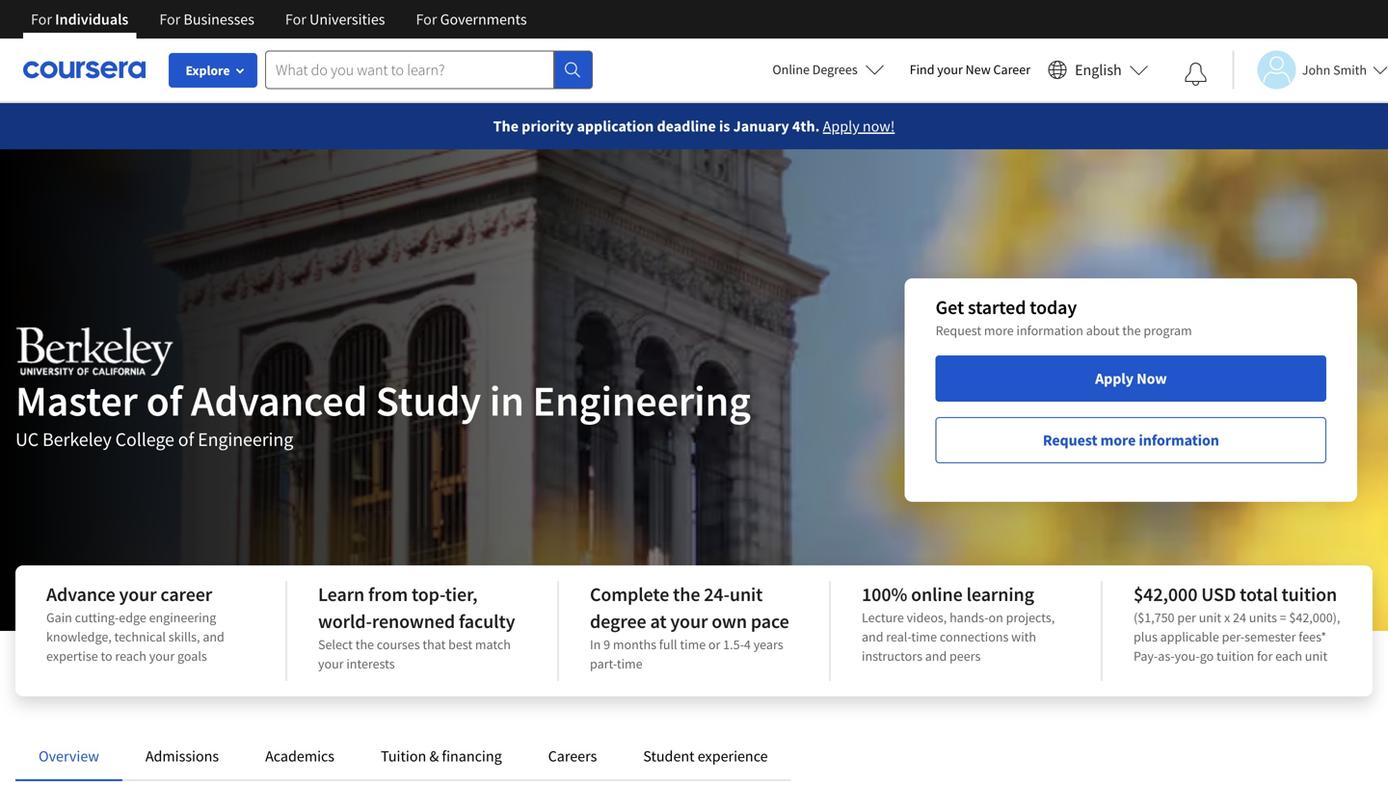 Task type: locate. For each thing, give the bounding box(es) containing it.
0 vertical spatial apply
[[823, 117, 860, 136]]

part-
[[590, 656, 617, 673]]

study
[[376, 374, 481, 428]]

years
[[754, 636, 784, 654]]

0 vertical spatial request
[[936, 322, 982, 339]]

1 vertical spatial apply
[[1095, 369, 1134, 389]]

and up goals
[[203, 629, 224, 646]]

plus
[[1134, 629, 1158, 646]]

of
[[146, 374, 183, 428], [178, 428, 194, 452]]

edge
[[119, 609, 146, 627]]

0 horizontal spatial engineering
[[198, 428, 293, 452]]

for for individuals
[[31, 10, 52, 29]]

0 horizontal spatial time
[[617, 656, 643, 673]]

2 horizontal spatial and
[[925, 648, 947, 665]]

engineering
[[533, 374, 751, 428], [198, 428, 293, 452]]

0 vertical spatial the
[[1123, 322, 1141, 339]]

1 horizontal spatial more
[[1101, 431, 1136, 450]]

2 vertical spatial unit
[[1305, 648, 1328, 665]]

for businesses
[[159, 10, 254, 29]]

best
[[448, 636, 473, 654]]

0 horizontal spatial information
[[1017, 322, 1084, 339]]

the left the 24-
[[673, 583, 700, 607]]

projects,
[[1006, 609, 1055, 627]]

=
[[1280, 609, 1287, 627]]

student experience
[[643, 747, 768, 767]]

and left peers
[[925, 648, 947, 665]]

1 vertical spatial more
[[1101, 431, 1136, 450]]

time down the months
[[617, 656, 643, 673]]

uc berkeley college of engineering logo image
[[15, 328, 174, 376]]

1 horizontal spatial apply
[[1095, 369, 1134, 389]]

unit
[[730, 583, 763, 607], [1199, 609, 1222, 627], [1305, 648, 1328, 665]]

student
[[643, 747, 695, 767]]

each
[[1276, 648, 1303, 665]]

time
[[912, 629, 937, 646], [680, 636, 706, 654], [617, 656, 643, 673]]

more
[[984, 322, 1014, 339], [1101, 431, 1136, 450]]

1 horizontal spatial tuition
[[1282, 583, 1337, 607]]

tuition
[[381, 747, 426, 767]]

0 vertical spatial more
[[984, 322, 1014, 339]]

0 vertical spatial unit
[[730, 583, 763, 607]]

unit down fees*
[[1305, 648, 1328, 665]]

for left the businesses
[[159, 10, 181, 29]]

4 for from the left
[[416, 10, 437, 29]]

learn
[[318, 583, 365, 607]]

for for governments
[[416, 10, 437, 29]]

unit inside complete the 24-unit degree at your own pace in 9 months full time or 1.5-4 years part-time
[[730, 583, 763, 607]]

learn from top-tier, world-renowned faculty select the courses that best match your interests
[[318, 583, 515, 673]]

renowned
[[372, 610, 455, 634]]

time left or
[[680, 636, 706, 654]]

now!
[[863, 117, 895, 136]]

more inside button
[[1101, 431, 1136, 450]]

2 horizontal spatial time
[[912, 629, 937, 646]]

0 horizontal spatial the
[[356, 636, 374, 654]]

1 vertical spatial request
[[1043, 431, 1098, 450]]

x
[[1224, 609, 1231, 627]]

about
[[1086, 322, 1120, 339]]

2 for from the left
[[159, 10, 181, 29]]

peers
[[950, 648, 981, 665]]

unit up own
[[730, 583, 763, 607]]

as-
[[1158, 648, 1175, 665]]

24-
[[704, 583, 730, 607]]

technical
[[114, 629, 166, 646]]

time down videos,
[[912, 629, 937, 646]]

usd
[[1202, 583, 1236, 607]]

interests
[[346, 656, 395, 673]]

today
[[1030, 296, 1077, 320]]

john smith
[[1302, 61, 1367, 79]]

connections
[[940, 629, 1009, 646]]

1 horizontal spatial unit
[[1199, 609, 1222, 627]]

overview link
[[39, 747, 99, 767]]

get
[[936, 296, 964, 320]]

degrees
[[813, 61, 858, 78]]

1 horizontal spatial engineering
[[533, 374, 751, 428]]

january
[[733, 117, 789, 136]]

apply left the now
[[1095, 369, 1134, 389]]

advance your career gain cutting-edge engineering knowledge, technical skills, and expertise to reach your goals
[[46, 583, 224, 665]]

the priority application deadline is january 4th. apply now!
[[493, 117, 895, 136]]

your right at
[[670, 610, 708, 634]]

for governments
[[416, 10, 527, 29]]

tuition & financing link
[[381, 747, 502, 767]]

show notifications image
[[1185, 63, 1208, 86]]

0 horizontal spatial and
[[203, 629, 224, 646]]

match
[[475, 636, 511, 654]]

master of advanced study in engineering uc berkeley college of engineering
[[15, 374, 751, 452]]

1 vertical spatial the
[[673, 583, 700, 607]]

0 horizontal spatial request
[[936, 322, 982, 339]]

1 horizontal spatial information
[[1139, 431, 1220, 450]]

explore button
[[169, 53, 257, 88]]

unit left x
[[1199, 609, 1222, 627]]

for
[[31, 10, 52, 29], [159, 10, 181, 29], [285, 10, 306, 29], [416, 10, 437, 29]]

2 horizontal spatial unit
[[1305, 648, 1328, 665]]

request down apply now button
[[1043, 431, 1098, 450]]

online
[[773, 61, 810, 78]]

per-
[[1222, 629, 1245, 646]]

$42,000 usd total tuition ($1,750 per unit  x  24 units = $42,000), plus applicable per-semester fees* pay-as-you-go tuition for each unit
[[1134, 583, 1341, 665]]

more down apply now
[[1101, 431, 1136, 450]]

0 vertical spatial information
[[1017, 322, 1084, 339]]

smith
[[1334, 61, 1367, 79]]

0 horizontal spatial more
[[984, 322, 1014, 339]]

your down technical
[[149, 648, 175, 665]]

What do you want to learn? text field
[[265, 51, 554, 89]]

2 vertical spatial the
[[356, 636, 374, 654]]

uc
[[15, 428, 39, 452]]

total
[[1240, 583, 1278, 607]]

engineering
[[149, 609, 216, 627]]

request
[[936, 322, 982, 339], [1043, 431, 1098, 450]]

your down select
[[318, 656, 344, 673]]

your inside complete the 24-unit degree at your own pace in 9 months full time or 1.5-4 years part-time
[[670, 610, 708, 634]]

information down today
[[1017, 322, 1084, 339]]

for left individuals
[[31, 10, 52, 29]]

1 horizontal spatial time
[[680, 636, 706, 654]]

0 horizontal spatial unit
[[730, 583, 763, 607]]

in
[[490, 374, 524, 428]]

information down the now
[[1139, 431, 1220, 450]]

1 vertical spatial unit
[[1199, 609, 1222, 627]]

to
[[101, 648, 112, 665]]

for up what do you want to learn? text field
[[416, 10, 437, 29]]

your
[[937, 61, 963, 78], [119, 583, 157, 607], [670, 610, 708, 634], [149, 648, 175, 665], [318, 656, 344, 673]]

&
[[430, 747, 439, 767]]

the inside complete the 24-unit degree at your own pace in 9 months full time or 1.5-4 years part-time
[[673, 583, 700, 607]]

of right college
[[178, 428, 194, 452]]

tuition up $42,000),
[[1282, 583, 1337, 607]]

berkeley
[[42, 428, 112, 452]]

tuition down 'per-'
[[1217, 648, 1255, 665]]

more down started
[[984, 322, 1014, 339]]

0 horizontal spatial apply
[[823, 117, 860, 136]]

apply right 4th. at the top right of the page
[[823, 117, 860, 136]]

with
[[1012, 629, 1037, 646]]

100% online learning lecture videos, hands-on projects, and real-time connections with instructors and peers
[[862, 583, 1055, 665]]

for left the universities
[[285, 10, 306, 29]]

coursera image
[[23, 54, 146, 85]]

3 for from the left
[[285, 10, 306, 29]]

the up "interests"
[[356, 636, 374, 654]]

advanced
[[191, 374, 368, 428]]

on
[[989, 609, 1004, 627]]

1 vertical spatial tuition
[[1217, 648, 1255, 665]]

information inside get started today request more information about the program
[[1017, 322, 1084, 339]]

your up 'edge'
[[119, 583, 157, 607]]

2 horizontal spatial the
[[1123, 322, 1141, 339]]

learning
[[967, 583, 1035, 607]]

1 horizontal spatial request
[[1043, 431, 1098, 450]]

None search field
[[265, 51, 593, 89]]

1 for from the left
[[31, 10, 52, 29]]

degree
[[590, 610, 647, 634]]

1 horizontal spatial the
[[673, 583, 700, 607]]

1 vertical spatial information
[[1139, 431, 1220, 450]]

academics
[[265, 747, 335, 767]]

the right about
[[1123, 322, 1141, 339]]

at
[[650, 610, 667, 634]]

request down get on the top
[[936, 322, 982, 339]]

english button
[[1040, 39, 1157, 101]]

and down lecture
[[862, 629, 884, 646]]

your right find
[[937, 61, 963, 78]]

pay-
[[1134, 648, 1158, 665]]

time inside '100% online learning lecture videos, hands-on projects, and real-time connections with instructors and peers'
[[912, 629, 937, 646]]

request inside get started today request more information about the program
[[936, 322, 982, 339]]

apply
[[823, 117, 860, 136], [1095, 369, 1134, 389]]



Task type: describe. For each thing, give the bounding box(es) containing it.
0 vertical spatial tuition
[[1282, 583, 1337, 607]]

knowledge,
[[46, 629, 112, 646]]

gain
[[46, 609, 72, 627]]

your inside learn from top-tier, world-renowned faculty select the courses that best match your interests
[[318, 656, 344, 673]]

for for businesses
[[159, 10, 181, 29]]

master
[[15, 374, 138, 428]]

priority
[[522, 117, 574, 136]]

($1,750
[[1134, 609, 1175, 627]]

or
[[709, 636, 721, 654]]

academics link
[[265, 747, 335, 767]]

0 horizontal spatial tuition
[[1217, 648, 1255, 665]]

apply inside button
[[1095, 369, 1134, 389]]

apply now button
[[936, 356, 1327, 402]]

apply now
[[1095, 369, 1167, 389]]

businesses
[[184, 10, 254, 29]]

fees*
[[1299, 629, 1327, 646]]

tuition & financing
[[381, 747, 502, 767]]

program
[[1144, 322, 1192, 339]]

complete
[[590, 583, 669, 607]]

for
[[1257, 648, 1273, 665]]

semester
[[1245, 629, 1296, 646]]

career
[[160, 583, 212, 607]]

is
[[719, 117, 730, 136]]

application
[[577, 117, 654, 136]]

admissions
[[145, 747, 219, 767]]

now
[[1137, 369, 1167, 389]]

online degrees
[[773, 61, 858, 78]]

own
[[712, 610, 747, 634]]

goals
[[177, 648, 207, 665]]

deadline
[[657, 117, 716, 136]]

reach
[[115, 648, 146, 665]]

4
[[744, 636, 751, 654]]

from
[[368, 583, 408, 607]]

john smith button
[[1233, 51, 1388, 89]]

videos,
[[907, 609, 947, 627]]

governments
[[440, 10, 527, 29]]

the inside get started today request more information about the program
[[1123, 322, 1141, 339]]

9
[[604, 636, 610, 654]]

college
[[115, 428, 174, 452]]

online degrees button
[[757, 48, 900, 91]]

john
[[1302, 61, 1331, 79]]

$42,000),
[[1290, 609, 1341, 627]]

expertise
[[46, 648, 98, 665]]

find your new career
[[910, 61, 1031, 78]]

information inside button
[[1139, 431, 1220, 450]]

career
[[994, 61, 1031, 78]]

4th.
[[793, 117, 820, 136]]

the inside learn from top-tier, world-renowned faculty select the courses that best match your interests
[[356, 636, 374, 654]]

full
[[659, 636, 677, 654]]

more inside get started today request more information about the program
[[984, 322, 1014, 339]]

banner navigation
[[15, 0, 542, 39]]

lecture
[[862, 609, 904, 627]]

cutting-
[[75, 609, 119, 627]]

find
[[910, 61, 935, 78]]

for universities
[[285, 10, 385, 29]]

go
[[1200, 648, 1214, 665]]

units
[[1249, 609, 1277, 627]]

real-
[[886, 629, 912, 646]]

in
[[590, 636, 601, 654]]

overview
[[39, 747, 99, 767]]

request more information
[[1043, 431, 1220, 450]]

for individuals
[[31, 10, 129, 29]]

and inside advance your career gain cutting-edge engineering knowledge, technical skills, and expertise to reach your goals
[[203, 629, 224, 646]]

student experience link
[[643, 747, 768, 767]]

started
[[968, 296, 1026, 320]]

apply now! link
[[823, 117, 895, 136]]

faculty
[[459, 610, 515, 634]]

world-
[[318, 610, 372, 634]]

pace
[[751, 610, 789, 634]]

top-
[[412, 583, 445, 607]]

careers
[[548, 747, 597, 767]]

financing
[[442, 747, 502, 767]]

for for universities
[[285, 10, 306, 29]]

individuals
[[55, 10, 129, 29]]

that
[[423, 636, 446, 654]]

experience
[[698, 747, 768, 767]]

new
[[966, 61, 991, 78]]

complete the 24-unit degree at your own pace in 9 months full time or 1.5-4 years part-time
[[590, 583, 789, 673]]

1 horizontal spatial and
[[862, 629, 884, 646]]

request inside button
[[1043, 431, 1098, 450]]

skills,
[[169, 629, 200, 646]]

universities
[[310, 10, 385, 29]]

of right master at the left of page
[[146, 374, 183, 428]]

$42,000
[[1134, 583, 1198, 607]]

the
[[493, 117, 519, 136]]



Task type: vqa. For each thing, say whether or not it's contained in the screenshot.
'may' in the Text must first be split into smaller splices that the NER system can process. These splices can be as small as single words or as large as whole sentences. For example, "A24 released a movie starring Mia Goth" may be split into the following tokens: A24, movie, Mia, Goth.
no



